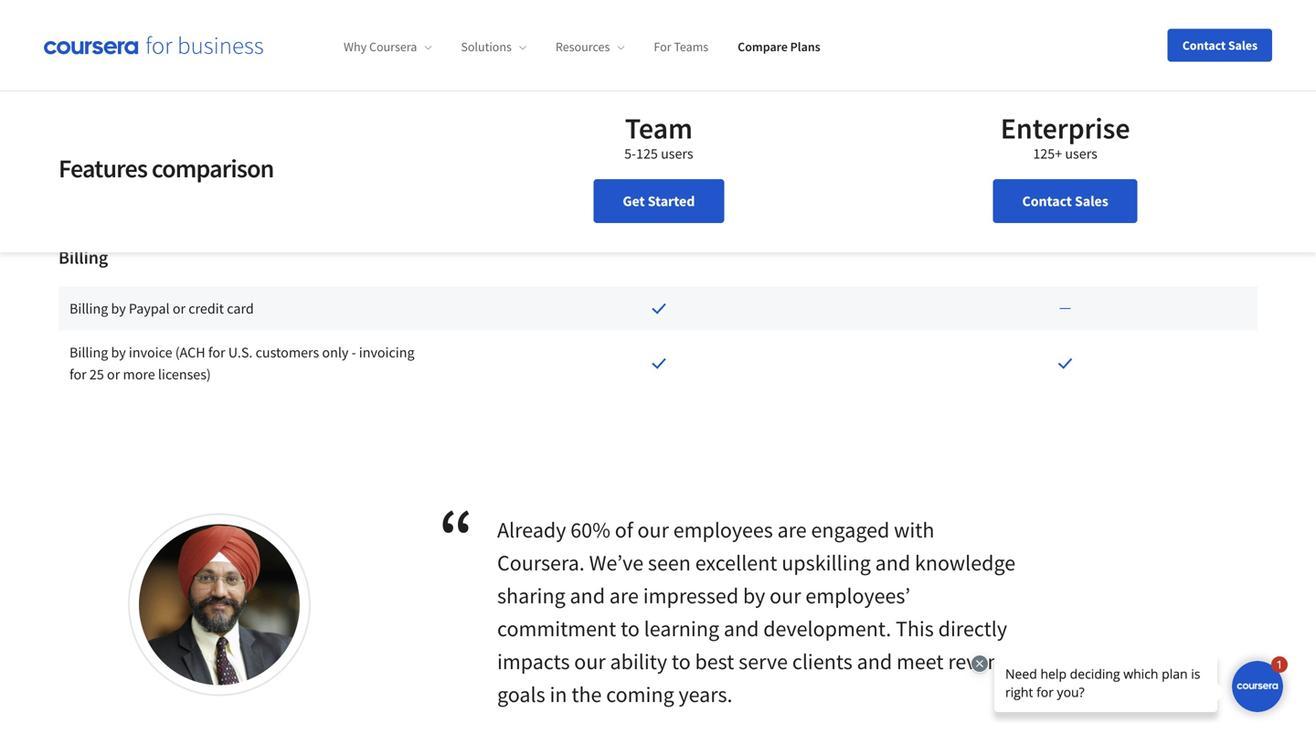 Task type: describe. For each thing, give the bounding box(es) containing it.
25
[[90, 365, 104, 384]]

on
[[140, 76, 156, 95]]

0 horizontal spatial are
[[610, 582, 639, 610]]

plans
[[791, 39, 821, 55]]

0 vertical spatial to
[[621, 615, 640, 643]]

contact sales button
[[1169, 29, 1273, 62]]

1 vertical spatial for
[[70, 365, 87, 384]]

billing by paypal or credit card
[[70, 300, 254, 318]]

1 vertical spatial to
[[672, 648, 691, 675]]

billing for billing by paypal or credit card
[[70, 300, 108, 318]]

and up serve
[[724, 615, 759, 643]]

seen
[[648, 549, 691, 577]]

sharing
[[498, 582, 566, 610]]

development.
[[764, 615, 892, 643]]

users inside team 5-125 users
[[661, 144, 694, 163]]

more
[[123, 365, 155, 384]]

crossknowledge,
[[318, 164, 424, 183]]

and down with on the bottom right of page
[[876, 549, 911, 577]]

get
[[623, 192, 645, 210]]

credit
[[189, 300, 224, 318]]

contact sales for contact sales button
[[1183, 37, 1258, 53]]

ability
[[610, 648, 668, 675]]

impressed
[[644, 582, 739, 610]]

already 60% of our employees are engaged with coursera. we've seen excellent upskilling and knowledge sharing and are impressed by our employees' commitment to learning and development. this directly impacts our ability to best serve clients and meet revenue goals in the coming years.
[[498, 516, 1023, 708]]

cost)
[[265, 23, 302, 46]]

by inside already 60% of our employees are engaged with coursera. we've seen excellent upskilling and knowledge sharing and are impressed by our employees' commitment to learning and development. this directly impacts our ability to best serve clients and meet revenue goals in the coming years.
[[743, 582, 766, 610]]

clients
[[793, 648, 853, 675]]

0 vertical spatial are
[[778, 516, 807, 544]]

(at
[[156, 23, 178, 46]]

integrations (at additional cost)
[[59, 23, 302, 46]]

single sign-on (sso)
[[70, 76, 193, 95]]

2 horizontal spatial our
[[770, 582, 802, 610]]

team
[[625, 110, 693, 146]]

coming
[[607, 681, 675, 708]]

60%
[[571, 516, 611, 544]]

we've
[[589, 549, 644, 577]]

(ach
[[175, 343, 205, 362]]

coursera
[[369, 39, 417, 55]]

engaged
[[812, 516, 890, 544]]

by for invoice
[[111, 343, 126, 362]]

card
[[227, 300, 254, 318]]

the
[[572, 681, 602, 708]]

sign-
[[110, 76, 140, 95]]

for
[[654, 39, 672, 55]]

u.s.
[[228, 343, 253, 362]]

-
[[352, 343, 356, 362]]

goals
[[498, 681, 546, 708]]

enterprise
[[1001, 110, 1131, 146]]

and down we've
[[570, 582, 605, 610]]

by for paypal
[[111, 300, 126, 318]]

for teams link
[[654, 39, 709, 55]]

billing by invoice (ach for u.s. customers only - invoicing for 25 or more licenses)
[[70, 343, 415, 384]]

serve
[[739, 648, 788, 675]]

integrations
[[59, 23, 153, 46]]

coursera.
[[498, 549, 585, 577]]

integrations
[[98, 164, 171, 183]]

features comparison
[[59, 152, 274, 184]]

solutions link
[[461, 39, 527, 55]]

(sso)
[[159, 76, 193, 95]]

teams
[[674, 39, 709, 55]]



Task type: vqa. For each thing, say whether or not it's contained in the screenshot.
Integrations
yes



Task type: locate. For each thing, give the bounding box(es) containing it.
by down excellent
[[743, 582, 766, 610]]

users right 125+
[[1066, 144, 1098, 163]]

1 horizontal spatial for
[[208, 343, 226, 362]]

for left u.s.
[[208, 343, 226, 362]]

successfactors)
[[70, 186, 166, 204]]

contact
[[1183, 37, 1227, 53], [1023, 192, 1073, 210]]

users inside the enterprise 125+ users
[[1066, 144, 1098, 163]]

1 vertical spatial contact sales
[[1023, 192, 1109, 210]]

users right 125
[[661, 144, 694, 163]]

0 horizontal spatial to
[[621, 615, 640, 643]]

(degreed,
[[174, 164, 233, 183]]

are
[[778, 516, 807, 544], [610, 582, 639, 610]]

lms
[[70, 164, 95, 183]]

or right '25'
[[107, 365, 120, 384]]

contact sales
[[1183, 37, 1258, 53], [1023, 192, 1109, 210]]

0 horizontal spatial contact
[[1023, 192, 1073, 210]]

resources
[[556, 39, 610, 55]]

1 vertical spatial our
[[770, 582, 802, 610]]

this
[[896, 615, 935, 643]]

to up ability
[[621, 615, 640, 643]]

and left meet
[[857, 648, 893, 675]]

0 horizontal spatial our
[[575, 648, 606, 675]]

commitment
[[498, 615, 617, 643]]

2 vertical spatial billing
[[70, 343, 108, 362]]

1 horizontal spatial users
[[1066, 144, 1098, 163]]

5-
[[625, 144, 637, 163]]

billing down successfactors)
[[59, 246, 108, 269]]

by inside billing by invoice (ach for u.s. customers only - invoicing for 25 or more licenses)
[[111, 343, 126, 362]]

paypal
[[129, 300, 170, 318]]

0 vertical spatial for
[[208, 343, 226, 362]]

billing for billing
[[59, 246, 108, 269]]

for
[[208, 343, 226, 362], [70, 365, 87, 384]]

compare plans
[[738, 39, 821, 55]]

contact sales inside 'contact sales' link
[[1023, 192, 1109, 210]]

team 5-125 users
[[625, 110, 694, 163]]

sales for contact sales button
[[1229, 37, 1258, 53]]

1 vertical spatial contact
[[1023, 192, 1073, 210]]

manpreet s. image
[[139, 525, 300, 685]]

2 vertical spatial our
[[575, 648, 606, 675]]

contact sales for 'contact sales' link
[[1023, 192, 1109, 210]]

upskilling
[[782, 549, 871, 577]]

billing up '25'
[[70, 343, 108, 362]]

lms integrations (degreed, cornerstone, crossknowledge, successfactors)
[[70, 164, 424, 204]]

for teams
[[654, 39, 709, 55]]

are up upskilling
[[778, 516, 807, 544]]

0 vertical spatial our
[[638, 516, 669, 544]]

or left credit
[[173, 300, 186, 318]]

0 vertical spatial or
[[173, 300, 186, 318]]

invoicing
[[359, 343, 415, 362]]

1 users from the left
[[661, 144, 694, 163]]

our down upskilling
[[770, 582, 802, 610]]

are down we've
[[610, 582, 639, 610]]

users
[[661, 144, 694, 163], [1066, 144, 1098, 163]]

with
[[895, 516, 935, 544]]

0 horizontal spatial sales
[[1075, 192, 1109, 210]]

already
[[498, 516, 567, 544]]

1 vertical spatial or
[[107, 365, 120, 384]]

knowledge
[[915, 549, 1016, 577]]

1 horizontal spatial sales
[[1229, 37, 1258, 53]]

0 horizontal spatial users
[[661, 144, 694, 163]]

employees
[[674, 516, 774, 544]]

why
[[344, 39, 367, 55]]

1 horizontal spatial our
[[638, 516, 669, 544]]

compare
[[738, 39, 788, 55]]

billing inside billing by invoice (ach for u.s. customers only - invoicing for 25 or more licenses)
[[70, 343, 108, 362]]

single
[[70, 76, 107, 95]]

125
[[637, 144, 658, 163]]

meet
[[897, 648, 944, 675]]

1 horizontal spatial contact sales
[[1183, 37, 1258, 53]]

0 vertical spatial by
[[111, 300, 126, 318]]

of
[[615, 516, 634, 544]]

contact sales inside contact sales button
[[1183, 37, 1258, 53]]

1 vertical spatial sales
[[1075, 192, 1109, 210]]

excellent
[[696, 549, 778, 577]]

or
[[173, 300, 186, 318], [107, 365, 120, 384]]

our up the
[[575, 648, 606, 675]]

by
[[111, 300, 126, 318], [111, 343, 126, 362], [743, 582, 766, 610]]

sales
[[1229, 37, 1258, 53], [1075, 192, 1109, 210]]

solutions
[[461, 39, 512, 55]]

by up more
[[111, 343, 126, 362]]

revenue
[[949, 648, 1023, 675]]

in
[[550, 681, 567, 708]]

employees'
[[806, 582, 911, 610]]

1 horizontal spatial or
[[173, 300, 186, 318]]

contact sales link
[[994, 179, 1138, 223]]

billing left paypal
[[70, 300, 108, 318]]

for left '25'
[[70, 365, 87, 384]]

started
[[648, 192, 695, 210]]

to
[[621, 615, 640, 643], [672, 648, 691, 675]]

customers
[[256, 343, 319, 362]]

resources link
[[556, 39, 625, 55]]

additional
[[181, 23, 261, 46]]

and
[[876, 549, 911, 577], [570, 582, 605, 610], [724, 615, 759, 643], [857, 648, 893, 675]]

directly
[[939, 615, 1008, 643]]

0 vertical spatial contact sales
[[1183, 37, 1258, 53]]

0 horizontal spatial contact sales
[[1023, 192, 1109, 210]]

to down learning
[[672, 648, 691, 675]]

1 horizontal spatial are
[[778, 516, 807, 544]]

0 horizontal spatial or
[[107, 365, 120, 384]]

cornerstone,
[[236, 164, 315, 183]]

2 users from the left
[[1066, 144, 1098, 163]]

get started link
[[594, 179, 725, 223]]

0 horizontal spatial for
[[70, 365, 87, 384]]

features
[[59, 152, 147, 184]]

or inside billing by invoice (ach for u.s. customers only - invoicing for 25 or more licenses)
[[107, 365, 120, 384]]

sales inside button
[[1229, 37, 1258, 53]]

why coursera
[[344, 39, 417, 55]]

get started
[[623, 192, 695, 210]]

invoice
[[129, 343, 172, 362]]

contact for 'contact sales' link
[[1023, 192, 1073, 210]]

125+
[[1034, 144, 1063, 163]]

our right of
[[638, 516, 669, 544]]

comparison
[[152, 152, 274, 184]]

1 horizontal spatial contact
[[1183, 37, 1227, 53]]

learning
[[644, 615, 720, 643]]

1 vertical spatial are
[[610, 582, 639, 610]]

licenses)
[[158, 365, 211, 384]]

1 vertical spatial by
[[111, 343, 126, 362]]

compare plans link
[[738, 39, 821, 55]]

why coursera link
[[344, 39, 432, 55]]

0 vertical spatial billing
[[59, 246, 108, 269]]

2 vertical spatial by
[[743, 582, 766, 610]]

best
[[695, 648, 735, 675]]

enterprise 125+ users
[[1001, 110, 1131, 163]]

1 horizontal spatial to
[[672, 648, 691, 675]]

years.
[[679, 681, 733, 708]]

coursera for business image
[[44, 36, 263, 55]]

1 vertical spatial billing
[[70, 300, 108, 318]]

0 vertical spatial sales
[[1229, 37, 1258, 53]]

impacts
[[498, 648, 570, 675]]

billing
[[59, 246, 108, 269], [70, 300, 108, 318], [70, 343, 108, 362]]

only
[[322, 343, 349, 362]]

0 vertical spatial contact
[[1183, 37, 1227, 53]]

contact inside button
[[1183, 37, 1227, 53]]

billing for billing by invoice (ach for u.s. customers only - invoicing for 25 or more licenses)
[[70, 343, 108, 362]]

by left paypal
[[111, 300, 126, 318]]

contact for contact sales button
[[1183, 37, 1227, 53]]

sales for 'contact sales' link
[[1075, 192, 1109, 210]]



